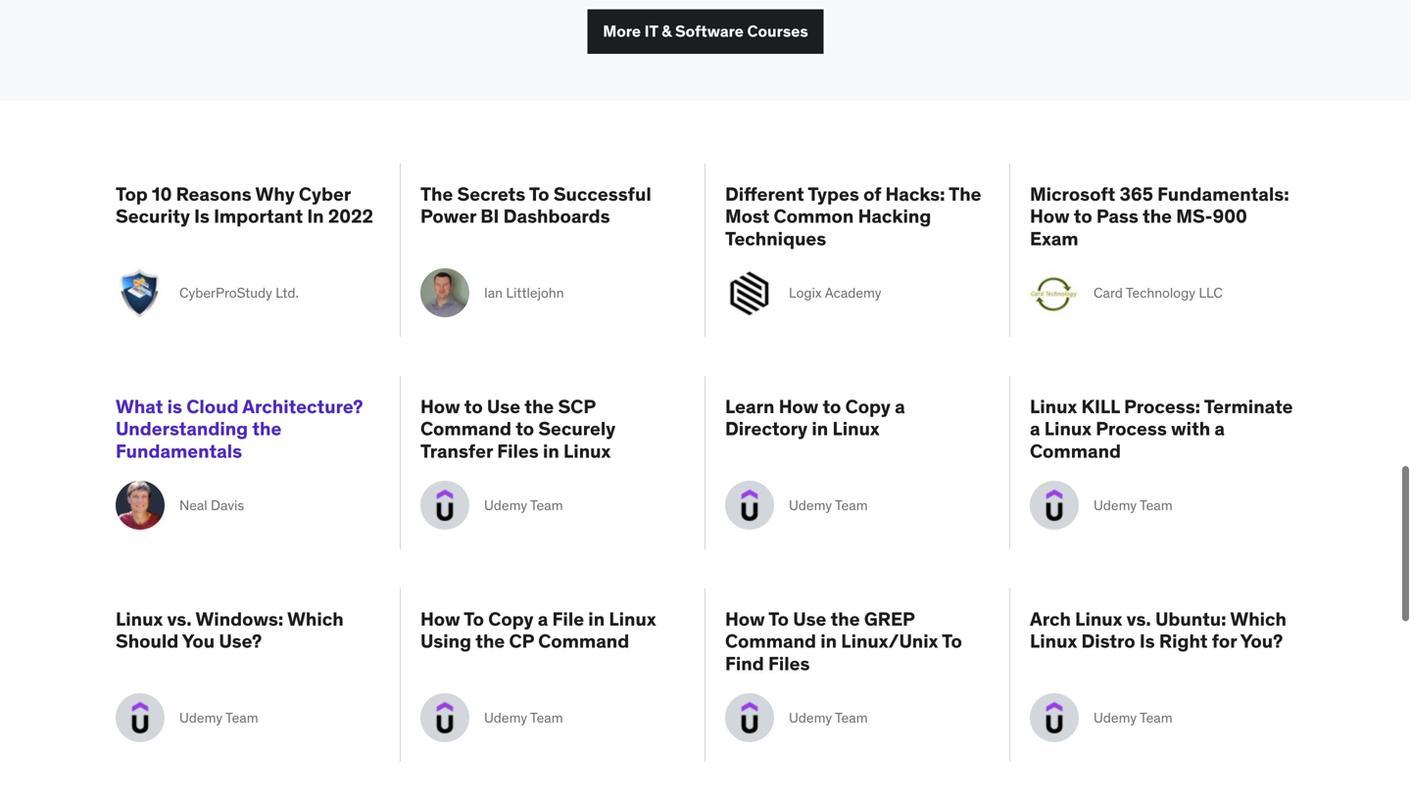Task type: vqa. For each thing, say whether or not it's contained in the screenshot.
How in the How To Use The Grep Command In Linux/Unix To Find Files
yes



Task type: describe. For each thing, give the bounding box(es) containing it.
microsoft
[[1030, 182, 1116, 206]]

power
[[420, 204, 476, 228]]

what
[[116, 395, 163, 418]]

most
[[725, 204, 770, 228]]

how to copy a file in linux using the cp command link
[[420, 607, 685, 675]]

kill
[[1081, 395, 1120, 418]]

cyber
[[299, 182, 351, 206]]

how to use the grep command in linux/unix to find files
[[725, 607, 962, 676]]

transfer
[[420, 439, 493, 463]]

linux kill process: terminate a linux process with a command
[[1030, 395, 1293, 463]]

how for how to use the scp command to securely transfer files in linux
[[420, 395, 460, 418]]

cyberprostudy
[[179, 284, 272, 302]]

software
[[675, 21, 744, 41]]

udemy for how to use the grep command in linux/unix to find files
[[789, 709, 832, 727]]

2022
[[328, 204, 373, 228]]

microsoft 365 fundamentals: how to pass the ms-900 exam
[[1030, 182, 1289, 250]]

udemy team for how to use the scp command to securely transfer files in linux
[[484, 497, 563, 514]]

hacks:
[[885, 182, 945, 206]]

more it & software courses
[[603, 21, 808, 41]]

learn
[[725, 395, 775, 418]]

right
[[1159, 630, 1208, 653]]

udemy team for how to copy a file in linux using the cp command
[[484, 709, 563, 727]]

to up transfer
[[464, 395, 483, 418]]

cp
[[509, 630, 534, 653]]

udemy for how to use the scp command to securely transfer files in linux
[[484, 497, 527, 514]]

the secrets to successful power bi dashboards link
[[420, 182, 685, 250]]

team for arch linux vs. ubuntu: which linux distro is right for you?
[[1140, 709, 1173, 727]]

the inside what is cloud architecture? understanding the fundamentals
[[252, 417, 282, 441]]

distro
[[1081, 630, 1135, 653]]

team for linux kill process: terminate a linux process with a command
[[1140, 497, 1173, 514]]

card
[[1094, 284, 1123, 302]]

to inside the secrets to successful power bi dashboards
[[529, 182, 549, 206]]

for
[[1212, 630, 1237, 653]]

scp
[[558, 395, 596, 418]]

arch
[[1030, 607, 1071, 631]]

is inside arch linux vs. ubuntu: which linux distro is right for you?
[[1140, 630, 1155, 653]]

linux left "distro"
[[1030, 630, 1077, 653]]

command inside "how to use the grep command in linux/unix to find files"
[[725, 630, 816, 653]]

udemy for learn how to copy a directory in linux
[[789, 497, 832, 514]]

fundamentals:
[[1157, 182, 1289, 206]]

to inside microsoft 365 fundamentals: how to pass the ms-900 exam
[[1074, 204, 1092, 228]]

linux vs. windows: which should you use? link
[[116, 607, 380, 675]]

windows:
[[195, 607, 283, 631]]

linux inside how to use the scp command to securely transfer files in linux
[[564, 439, 611, 463]]

it
[[644, 21, 658, 41]]

use for in
[[793, 607, 827, 631]]

linux/unix
[[841, 630, 938, 653]]

understanding
[[116, 417, 248, 441]]

udemy for how to copy a file in linux using the cp command
[[484, 709, 527, 727]]

udemy team for arch linux vs. ubuntu: which linux distro is right for you?
[[1094, 709, 1173, 727]]

is
[[167, 395, 182, 418]]

different
[[725, 182, 804, 206]]

grep
[[864, 607, 915, 631]]

vs. inside linux vs. windows: which should you use?
[[167, 607, 192, 631]]

ian littlejohn
[[484, 284, 564, 302]]

cloud
[[186, 395, 239, 418]]

in inside how to copy a file in linux using the cp command
[[588, 607, 605, 631]]

arch linux vs. ubuntu: which linux distro is right for you?
[[1030, 607, 1287, 653]]

exam
[[1030, 227, 1079, 250]]

neal davis
[[179, 497, 244, 514]]

a inside how to copy a file in linux using the cp command
[[538, 607, 548, 631]]

common
[[774, 204, 854, 228]]

365
[[1120, 182, 1153, 206]]

the inside how to copy a file in linux using the cp command
[[476, 630, 505, 653]]

which inside arch linux vs. ubuntu: which linux distro is right for you?
[[1230, 607, 1287, 631]]

technology
[[1126, 284, 1196, 302]]

pass
[[1097, 204, 1139, 228]]

files inside "how to use the grep command in linux/unix to find files"
[[768, 652, 810, 676]]

reasons
[[176, 182, 252, 206]]

linux left process
[[1044, 417, 1092, 441]]

the inside "how to use the grep command in linux/unix to find files"
[[831, 607, 860, 631]]

linux inside linux vs. windows: which should you use?
[[116, 607, 163, 631]]

to inside learn how to copy a directory in linux
[[823, 395, 841, 418]]

learn how to copy a directory in linux
[[725, 395, 905, 441]]

why
[[255, 182, 295, 206]]

linux right arch
[[1075, 607, 1123, 631]]

ms-
[[1176, 204, 1213, 228]]

different types of hacks: the most common hacking techniques
[[725, 182, 981, 250]]

learn how to copy a directory in linux link
[[725, 395, 990, 462]]

cyberprostudy ltd.
[[179, 284, 299, 302]]

with
[[1171, 417, 1211, 441]]

card technology llc
[[1094, 284, 1223, 302]]

how to copy a file in linux using the cp command
[[420, 607, 656, 653]]

command inside linux kill process: terminate a linux process with a command
[[1030, 439, 1121, 463]]

a inside learn how to copy a directory in linux
[[895, 395, 905, 418]]

how to use the scp command to securely transfer files in linux
[[420, 395, 616, 463]]



Task type: locate. For each thing, give the bounding box(es) containing it.
how to use the scp command to securely transfer files in linux link
[[420, 395, 685, 463]]

udemy team down cp
[[484, 709, 563, 727]]

which inside linux vs. windows: which should you use?
[[287, 607, 344, 631]]

copy inside learn how to copy a directory in linux
[[845, 395, 891, 418]]

0 horizontal spatial files
[[497, 439, 539, 463]]

udemy for linux vs. windows: which should you use?
[[179, 709, 223, 727]]

the left scp
[[525, 395, 554, 418]]

how up find
[[725, 607, 765, 631]]

udemy down "how to use the grep command in linux/unix to find files"
[[789, 709, 832, 727]]

files right find
[[768, 652, 810, 676]]

1 horizontal spatial vs.
[[1127, 607, 1151, 631]]

to
[[529, 182, 549, 206], [464, 607, 484, 631], [769, 607, 789, 631], [942, 630, 962, 653]]

team down how to copy a file in linux using the cp command 'link'
[[530, 709, 563, 727]]

use up transfer
[[487, 395, 520, 418]]

team down arch linux vs. ubuntu: which linux distro is right for you? link
[[1140, 709, 1173, 727]]

dashboards
[[503, 204, 610, 228]]

team down linux kill process: terminate a linux process with a command
[[1140, 497, 1173, 514]]

udemy team
[[484, 497, 563, 514], [789, 497, 868, 514], [1094, 497, 1173, 514], [179, 709, 258, 727], [484, 709, 563, 727], [789, 709, 868, 727], [1094, 709, 1173, 727]]

0 vertical spatial is
[[194, 204, 210, 228]]

udemy team down you
[[179, 709, 258, 727]]

1 horizontal spatial use
[[793, 607, 827, 631]]

neal
[[179, 497, 207, 514]]

how inside how to copy a file in linux using the cp command
[[420, 607, 460, 631]]

davis
[[211, 497, 244, 514]]

team for learn how to copy a directory in linux
[[835, 497, 868, 514]]

team down how to use the grep command in linux/unix to find files link
[[835, 709, 868, 727]]

to left pass
[[1074, 204, 1092, 228]]

team for how to use the scp command to securely transfer files in linux
[[530, 497, 563, 514]]

how left cp
[[420, 607, 460, 631]]

0 vertical spatial files
[[497, 439, 539, 463]]

vs. left windows:
[[167, 607, 192, 631]]

udemy team for learn how to copy a directory in linux
[[789, 497, 868, 514]]

techniques
[[725, 227, 826, 250]]

secrets
[[457, 182, 525, 206]]

architecture?
[[242, 395, 363, 418]]

the left ms- at right
[[1143, 204, 1172, 228]]

the inside different types of hacks: the most common hacking techniques
[[949, 182, 981, 206]]

how
[[1030, 204, 1070, 228], [420, 395, 460, 418], [779, 395, 819, 418], [420, 607, 460, 631], [725, 607, 765, 631]]

important
[[214, 204, 303, 228]]

the left grep
[[831, 607, 860, 631]]

command inside how to copy a file in linux using the cp command
[[538, 630, 629, 653]]

udemy team for linux vs. windows: which should you use?
[[179, 709, 258, 727]]

in left linux/unix
[[820, 630, 837, 653]]

in
[[307, 204, 324, 228]]

academy
[[825, 284, 882, 302]]

udemy team down process
[[1094, 497, 1173, 514]]

different types of hacks: the most common hacking techniques link
[[725, 182, 990, 250]]

in down scp
[[543, 439, 559, 463]]

udemy down cp
[[484, 709, 527, 727]]

udemy down "distro"
[[1094, 709, 1137, 727]]

which right ubuntu:
[[1230, 607, 1287, 631]]

command
[[420, 417, 512, 441], [1030, 439, 1121, 463], [538, 630, 629, 653], [725, 630, 816, 653]]

of
[[863, 182, 881, 206]]

udemy for linux kill process: terminate a linux process with a command
[[1094, 497, 1137, 514]]

files
[[497, 439, 539, 463], [768, 652, 810, 676]]

1 which from the left
[[287, 607, 344, 631]]

ltd.
[[276, 284, 299, 302]]

udemy down learn how to copy a directory in linux
[[789, 497, 832, 514]]

linux down scp
[[564, 439, 611, 463]]

linux inside how to copy a file in linux using the cp command
[[609, 607, 656, 631]]

the secrets to successful power bi dashboards
[[420, 182, 651, 228]]

how for how to copy a file in linux using the cp command
[[420, 607, 460, 631]]

more it & software courses link
[[587, 9, 824, 54]]

in inside how to use the scp command to securely transfer files in linux
[[543, 439, 559, 463]]

udemy team for linux kill process: terminate a linux process with a command
[[1094, 497, 1173, 514]]

you
[[182, 630, 215, 653]]

in right directory
[[812, 417, 828, 441]]

is inside top 10 reasons why cyber security is important in 2022
[[194, 204, 210, 228]]

2 which from the left
[[1230, 607, 1287, 631]]

vs.
[[167, 607, 192, 631], [1127, 607, 1151, 631]]

2 the from the left
[[949, 182, 981, 206]]

1 vs. from the left
[[167, 607, 192, 631]]

linux left kill
[[1030, 395, 1077, 418]]

team
[[530, 497, 563, 514], [835, 497, 868, 514], [1140, 497, 1173, 514], [225, 709, 258, 727], [530, 709, 563, 727], [835, 709, 868, 727], [1140, 709, 1173, 727]]

top 10 reasons why cyber security is important in 2022 link
[[116, 182, 380, 250]]

udemy down process
[[1094, 497, 1137, 514]]

process:
[[1124, 395, 1201, 418]]

llc
[[1199, 284, 1223, 302]]

linux right the file
[[609, 607, 656, 631]]

1 vertical spatial is
[[1140, 630, 1155, 653]]

is
[[194, 204, 210, 228], [1140, 630, 1155, 653]]

courses
[[747, 21, 808, 41]]

in right the file
[[588, 607, 605, 631]]

0 horizontal spatial copy
[[488, 607, 534, 631]]

how to use the grep command in linux/unix to find files link
[[725, 607, 990, 676]]

logix
[[789, 284, 822, 302]]

udemy team down how to use the scp command to securely transfer files in linux on the left of the page
[[484, 497, 563, 514]]

linux left you
[[116, 607, 163, 631]]

process
[[1096, 417, 1167, 441]]

in
[[812, 417, 828, 441], [543, 439, 559, 463], [588, 607, 605, 631], [820, 630, 837, 653]]

should
[[116, 630, 179, 653]]

is right the 10
[[194, 204, 210, 228]]

top 10 reasons why cyber security is important in 2022
[[116, 182, 373, 228]]

the inside microsoft 365 fundamentals: how to pass the ms-900 exam
[[1143, 204, 1172, 228]]

0 horizontal spatial which
[[287, 607, 344, 631]]

the right cloud
[[252, 417, 282, 441]]

hacking
[[858, 204, 931, 228]]

find
[[725, 652, 764, 676]]

linux kill process: terminate a linux process with a command link
[[1030, 395, 1296, 463]]

udemy down you
[[179, 709, 223, 727]]

ian
[[484, 284, 503, 302]]

1 horizontal spatial which
[[1230, 607, 1287, 631]]

the left cp
[[476, 630, 505, 653]]

2 vs. from the left
[[1127, 607, 1151, 631]]

logix academy
[[789, 284, 882, 302]]

how right the learn
[[779, 395, 819, 418]]

file
[[552, 607, 584, 631]]

vs. inside arch linux vs. ubuntu: which linux distro is right for you?
[[1127, 607, 1151, 631]]

0 vertical spatial copy
[[845, 395, 891, 418]]

use for to
[[487, 395, 520, 418]]

types
[[808, 182, 859, 206]]

the left secrets
[[420, 182, 453, 206]]

how left pass
[[1030, 204, 1070, 228]]

you?
[[1240, 630, 1283, 653]]

team for how to copy a file in linux using the cp command
[[530, 709, 563, 727]]

how inside "how to use the grep command in linux/unix to find files"
[[725, 607, 765, 631]]

1 vertical spatial files
[[768, 652, 810, 676]]

fundamentals
[[116, 439, 242, 463]]

linux right directory
[[832, 417, 880, 441]]

linux inside learn how to copy a directory in linux
[[832, 417, 880, 441]]

team for how to use the grep command in linux/unix to find files
[[835, 709, 868, 727]]

directory
[[725, 417, 808, 441]]

1 horizontal spatial copy
[[845, 395, 891, 418]]

bi
[[480, 204, 499, 228]]

1 the from the left
[[420, 182, 453, 206]]

use inside "how to use the grep command in linux/unix to find files"
[[793, 607, 827, 631]]

1 horizontal spatial the
[[949, 182, 981, 206]]

ubuntu:
[[1155, 607, 1226, 631]]

udemy team for how to use the grep command in linux/unix to find files
[[789, 709, 868, 727]]

team down how to use the scp command to securely transfer files in linux link
[[530, 497, 563, 514]]

littlejohn
[[506, 284, 564, 302]]

1 vertical spatial copy
[[488, 607, 534, 631]]

use?
[[219, 630, 262, 653]]

copy inside how to copy a file in linux using the cp command
[[488, 607, 534, 631]]

which
[[287, 607, 344, 631], [1230, 607, 1287, 631]]

how inside learn how to copy a directory in linux
[[779, 395, 819, 418]]

is left right
[[1140, 630, 1155, 653]]

what is cloud architecture? understanding the fundamentals
[[116, 395, 363, 463]]

to left securely at the bottom left
[[516, 417, 534, 441]]

udemy team down "how to use the grep command in linux/unix to find files"
[[789, 709, 868, 727]]

copy
[[845, 395, 891, 418], [488, 607, 534, 631]]

&
[[662, 21, 672, 41]]

use left grep
[[793, 607, 827, 631]]

in inside "how to use the grep command in linux/unix to find files"
[[820, 630, 837, 653]]

1 horizontal spatial files
[[768, 652, 810, 676]]

which right windows:
[[287, 607, 344, 631]]

vs. left right
[[1127, 607, 1151, 631]]

more
[[603, 21, 641, 41]]

how for how to use the grep command in linux/unix to find files
[[725, 607, 765, 631]]

top
[[116, 182, 148, 206]]

to inside how to copy a file in linux using the cp command
[[464, 607, 484, 631]]

how inside microsoft 365 fundamentals: how to pass the ms-900 exam
[[1030, 204, 1070, 228]]

1 horizontal spatial is
[[1140, 630, 1155, 653]]

security
[[116, 204, 190, 228]]

team for linux vs. windows: which should you use?
[[225, 709, 258, 727]]

to
[[1074, 204, 1092, 228], [464, 395, 483, 418], [823, 395, 841, 418], [516, 417, 534, 441]]

files right transfer
[[497, 439, 539, 463]]

arch linux vs. ubuntu: which linux distro is right for you? link
[[1030, 607, 1296, 675]]

0 vertical spatial use
[[487, 395, 520, 418]]

what is cloud architecture? understanding the fundamentals link
[[116, 395, 380, 463]]

10
[[152, 182, 172, 206]]

use inside how to use the scp command to securely transfer files in linux
[[487, 395, 520, 418]]

0 horizontal spatial use
[[487, 395, 520, 418]]

how up transfer
[[420, 395, 460, 418]]

using
[[420, 630, 471, 653]]

team down learn how to copy a directory in linux link
[[835, 497, 868, 514]]

files inside how to use the scp command to securely transfer files in linux
[[497, 439, 539, 463]]

in inside learn how to copy a directory in linux
[[812, 417, 828, 441]]

the inside the secrets to successful power bi dashboards
[[420, 182, 453, 206]]

to right directory
[[823, 395, 841, 418]]

900
[[1213, 204, 1247, 228]]

0 horizontal spatial is
[[194, 204, 210, 228]]

how inside how to use the scp command to securely transfer files in linux
[[420, 395, 460, 418]]

0 horizontal spatial vs.
[[167, 607, 192, 631]]

udemy down transfer
[[484, 497, 527, 514]]

the inside how to use the scp command to securely transfer files in linux
[[525, 395, 554, 418]]

0 horizontal spatial the
[[420, 182, 453, 206]]

command inside how to use the scp command to securely transfer files in linux
[[420, 417, 512, 441]]

udemy team down learn how to copy a directory in linux link
[[789, 497, 868, 514]]

udemy for arch linux vs. ubuntu: which linux distro is right for you?
[[1094, 709, 1137, 727]]

terminate
[[1204, 395, 1293, 418]]

1 vertical spatial use
[[793, 607, 827, 631]]

the right the hacks:
[[949, 182, 981, 206]]

a
[[895, 395, 905, 418], [1030, 417, 1040, 441], [1215, 417, 1225, 441], [538, 607, 548, 631]]

udemy team down "distro"
[[1094, 709, 1173, 727]]

the
[[1143, 204, 1172, 228], [525, 395, 554, 418], [252, 417, 282, 441], [831, 607, 860, 631], [476, 630, 505, 653]]

successful
[[554, 182, 651, 206]]

securely
[[538, 417, 616, 441]]

team down use?
[[225, 709, 258, 727]]



